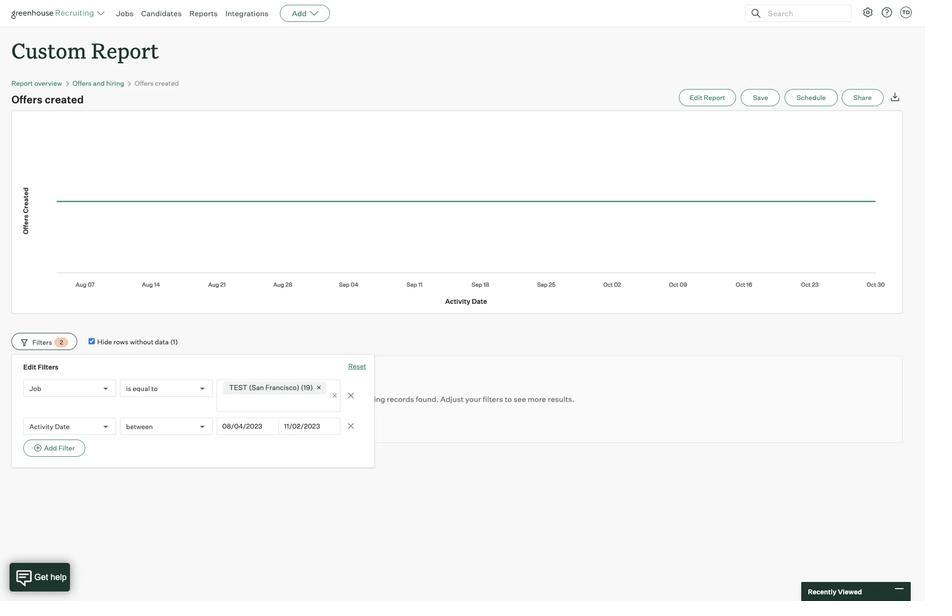 Task type: describe. For each thing, give the bounding box(es) containing it.
candidates link
[[141, 9, 182, 18]]

test (san francisco) (19)
[[229, 383, 313, 392]]

add filter button
[[23, 440, 85, 457]]

custom
[[11, 36, 86, 64]]

activity date
[[29, 422, 70, 431]]

reset
[[349, 362, 367, 370]]

edit report link
[[679, 89, 737, 106]]

rows
[[114, 338, 129, 346]]

hide
[[97, 338, 112, 346]]

add button
[[280, 5, 330, 22]]

1 horizontal spatial offers created
[[135, 79, 179, 87]]

configure image
[[863, 7, 874, 18]]

save button
[[742, 89, 781, 106]]

share
[[854, 93, 872, 102]]

add for add filter
[[44, 444, 57, 452]]

records
[[387, 395, 414, 404]]

(1)
[[170, 338, 178, 346]]

recently viewed
[[809, 588, 863, 596]]

equal
[[133, 384, 150, 392]]

matching
[[352, 395, 386, 404]]

results.
[[548, 395, 575, 404]]

offers and hiring link
[[73, 79, 124, 87]]

×
[[332, 390, 338, 401]]

0 horizontal spatial offers
[[11, 93, 43, 106]]

offers for offers created link
[[135, 79, 154, 87]]

offers created link
[[135, 79, 179, 87]]

report for edit report
[[704, 93, 726, 102]]

date
[[55, 422, 70, 431]]

(19)
[[301, 383, 313, 392]]

hide rows without data (1)
[[97, 338, 178, 346]]

td button
[[901, 7, 912, 18]]

Search text field
[[766, 6, 843, 20]]

reports link
[[189, 9, 218, 18]]

custom report
[[11, 36, 159, 64]]

integrations
[[226, 9, 269, 18]]

test
[[229, 383, 248, 392]]

edit for edit filters
[[23, 363, 36, 371]]

more
[[528, 395, 547, 404]]

2
[[60, 339, 63, 346]]

report overview link
[[11, 79, 62, 87]]

schedule button
[[785, 89, 838, 106]]

viewed
[[839, 588, 863, 596]]

is equal to
[[126, 384, 158, 392]]

offers for offers and hiring link
[[73, 79, 92, 87]]



Task type: locate. For each thing, give the bounding box(es) containing it.
is
[[126, 384, 131, 392]]

1 vertical spatial filters
[[38, 363, 59, 371]]

no
[[340, 395, 350, 404]]

jobs
[[116, 9, 134, 18]]

filters right filter image
[[32, 338, 52, 346]]

None field
[[224, 396, 227, 413]]

download image
[[890, 91, 902, 103]]

and
[[93, 79, 105, 87]]

0 vertical spatial add
[[292, 9, 307, 18]]

2 horizontal spatial offers
[[135, 79, 154, 87]]

add for add
[[292, 9, 307, 18]]

job
[[29, 384, 41, 392]]

0 horizontal spatial add
[[44, 444, 57, 452]]

filters up job
[[38, 363, 59, 371]]

1 vertical spatial offers created
[[11, 93, 84, 106]]

0 vertical spatial to
[[151, 384, 158, 392]]

1 horizontal spatial edit
[[690, 93, 703, 102]]

1 horizontal spatial offers
[[73, 79, 92, 87]]

francisco)
[[266, 383, 300, 392]]

to left see
[[505, 395, 512, 404]]

save
[[754, 93, 769, 102]]

filter
[[58, 444, 75, 452]]

offers left and
[[73, 79, 92, 87]]

0 horizontal spatial offers created
[[11, 93, 84, 106]]

1 horizontal spatial to
[[505, 395, 512, 404]]

offers and hiring
[[73, 79, 124, 87]]

0 horizontal spatial to
[[151, 384, 158, 392]]

offers right hiring
[[135, 79, 154, 87]]

add
[[292, 9, 307, 18], [44, 444, 57, 452]]

greenhouse recruiting image
[[11, 8, 97, 19]]

adjust
[[441, 395, 464, 404]]

add inside button
[[44, 444, 57, 452]]

offers created down overview
[[11, 93, 84, 106]]

1 vertical spatial to
[[505, 395, 512, 404]]

without
[[130, 338, 154, 346]]

1 horizontal spatial report
[[91, 36, 159, 64]]

0 vertical spatial report
[[91, 36, 159, 64]]

offers
[[73, 79, 92, 87], [135, 79, 154, 87], [11, 93, 43, 106]]

edit report
[[690, 93, 726, 102]]

reset link
[[349, 362, 367, 372]]

to right equal
[[151, 384, 158, 392]]

edit for edit report
[[690, 93, 703, 102]]

no matching records found. adjust your filters to see more results.
[[340, 395, 575, 404]]

offers created right hiring
[[135, 79, 179, 87]]

report for custom report
[[91, 36, 159, 64]]

td
[[903, 9, 911, 16]]

0 horizontal spatial edit
[[23, 363, 36, 371]]

11/02/2023
[[284, 422, 320, 430]]

jobs link
[[116, 9, 134, 18]]

share button
[[842, 89, 884, 106]]

candidates
[[141, 9, 182, 18]]

reports
[[189, 9, 218, 18]]

offers created
[[135, 79, 179, 87], [11, 93, 84, 106]]

hiring
[[106, 79, 124, 87]]

1 vertical spatial created
[[45, 93, 84, 106]]

(san
[[249, 383, 264, 392]]

between
[[126, 422, 153, 431]]

overview
[[34, 79, 62, 87]]

filters
[[483, 395, 503, 404]]

1 horizontal spatial created
[[155, 79, 179, 87]]

edit filters
[[23, 363, 59, 371]]

08/04/2023
[[222, 422, 263, 430]]

data
[[155, 338, 169, 346]]

created
[[155, 79, 179, 87], [45, 93, 84, 106]]

0 vertical spatial edit
[[690, 93, 703, 102]]

report up hiring
[[91, 36, 159, 64]]

edit
[[690, 93, 703, 102], [23, 363, 36, 371]]

report left the save
[[704, 93, 726, 102]]

0 vertical spatial filters
[[32, 338, 52, 346]]

1 horizontal spatial add
[[292, 9, 307, 18]]

2 horizontal spatial report
[[704, 93, 726, 102]]

add filter
[[44, 444, 75, 452]]

0 vertical spatial offers created
[[135, 79, 179, 87]]

0 horizontal spatial created
[[45, 93, 84, 106]]

1 vertical spatial add
[[44, 444, 57, 452]]

integrations link
[[226, 9, 269, 18]]

0 vertical spatial created
[[155, 79, 179, 87]]

filters
[[32, 338, 52, 346], [38, 363, 59, 371]]

no matching records found. adjust your filters to see more results. row group
[[11, 356, 903, 443]]

1 vertical spatial edit
[[23, 363, 36, 371]]

schedule
[[797, 93, 826, 102]]

to inside "row group"
[[505, 395, 512, 404]]

activity
[[29, 422, 53, 431]]

td button
[[899, 5, 914, 20]]

2 vertical spatial report
[[704, 93, 726, 102]]

your
[[466, 395, 482, 404]]

report overview
[[11, 79, 62, 87]]

recently
[[809, 588, 837, 596]]

add inside popup button
[[292, 9, 307, 18]]

report
[[91, 36, 159, 64], [11, 79, 33, 87], [704, 93, 726, 102]]

Hide rows without data (1) checkbox
[[89, 338, 95, 344]]

to
[[151, 384, 158, 392], [505, 395, 512, 404]]

save and schedule this report to revisit it! element
[[742, 89, 785, 106]]

see
[[514, 395, 526, 404]]

1 vertical spatial report
[[11, 79, 33, 87]]

0 horizontal spatial report
[[11, 79, 33, 87]]

found.
[[416, 395, 439, 404]]

offers down report overview
[[11, 93, 43, 106]]

filter image
[[20, 338, 28, 347]]

report left overview
[[11, 79, 33, 87]]



Task type: vqa. For each thing, say whether or not it's contained in the screenshot.
Reports link
yes



